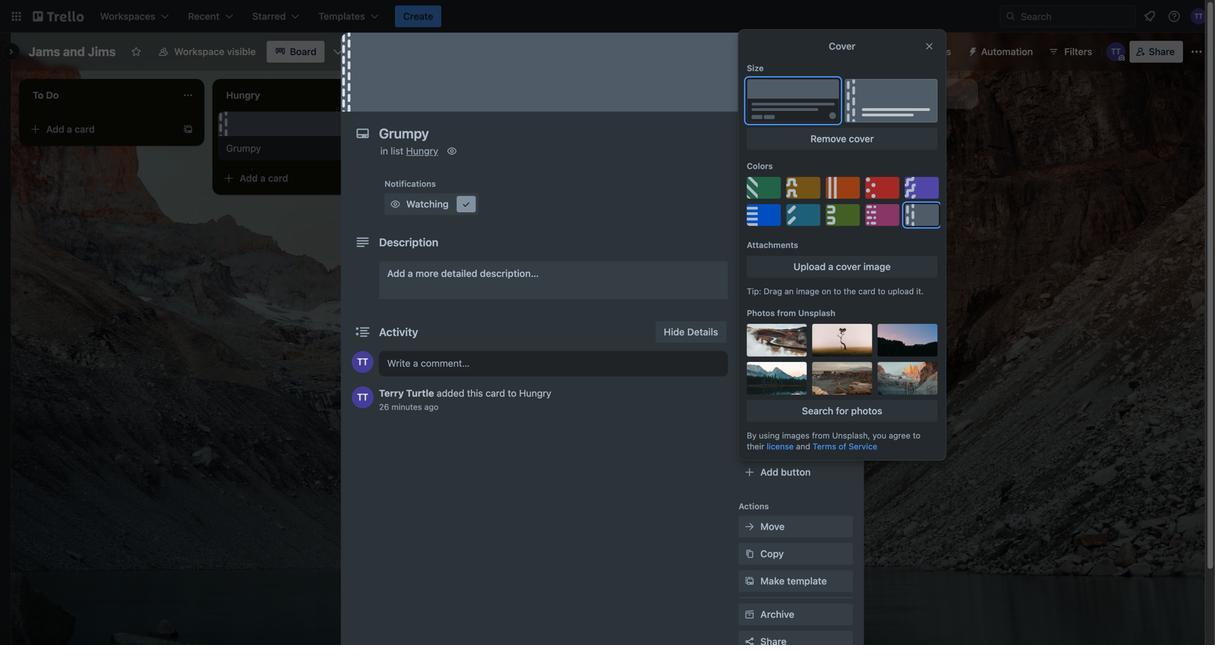Task type: locate. For each thing, give the bounding box(es) containing it.
a
[[67, 124, 72, 135], [260, 173, 266, 184], [828, 261, 833, 272], [408, 268, 413, 279]]

1 horizontal spatial create from template… image
[[376, 173, 387, 184]]

1 vertical spatial ups
[[767, 364, 783, 374]]

2 vertical spatial ups
[[813, 384, 831, 395]]

1 horizontal spatial list
[[875, 88, 889, 99]]

0 horizontal spatial list
[[391, 145, 403, 157]]

sm image left copy
[[743, 548, 756, 561]]

automation up using
[[739, 419, 785, 428]]

hungry link
[[406, 145, 438, 157]]

ups up the search
[[813, 384, 831, 395]]

0 horizontal spatial create from template… image
[[183, 124, 193, 135]]

image right an at the right of the page
[[796, 287, 819, 296]]

sm image left archive
[[743, 608, 756, 622]]

0 vertical spatial add a card button
[[25, 119, 177, 140]]

0 horizontal spatial image
[[796, 287, 819, 296]]

ups left automation button
[[933, 46, 951, 57]]

0 vertical spatial cover
[[849, 133, 874, 144]]

in
[[380, 145, 388, 157]]

sm image right hungry link
[[445, 144, 459, 158]]

2 horizontal spatial power-
[[901, 46, 933, 57]]

terry turtle (terryturtle) image
[[1107, 42, 1126, 61], [352, 351, 374, 373], [352, 387, 374, 409]]

add
[[817, 88, 835, 99], [46, 124, 64, 135], [240, 173, 258, 184], [739, 174, 755, 183], [387, 268, 405, 279], [760, 384, 778, 395], [760, 467, 778, 478]]

sm image inside archive link
[[743, 608, 756, 622]]

to right this
[[508, 388, 517, 399]]

sm image left labels
[[743, 219, 756, 233]]

mark as good idea
[[760, 440, 844, 451]]

list right the in
[[391, 145, 403, 157]]

image
[[863, 261, 891, 272], [796, 287, 819, 296]]

custom fields
[[760, 329, 825, 341]]

1 vertical spatial image
[[796, 287, 819, 296]]

sm image down "actions" at the bottom right of page
[[743, 520, 756, 534]]

power-ups down "custom"
[[739, 364, 783, 374]]

to inside by using images from unsplash, you agree to their
[[913, 431, 921, 441]]

add a card button for the topmost create from template… icon
[[25, 119, 177, 140]]

from up license and terms of service
[[812, 431, 830, 441]]

watching button
[[384, 193, 478, 215]]

attachments
[[747, 240, 798, 250]]

sm image inside automation button
[[962, 41, 981, 60]]

1 vertical spatial add a card
[[240, 173, 288, 184]]

you
[[873, 431, 886, 441]]

1 vertical spatial and
[[796, 442, 810, 452]]

another
[[838, 88, 873, 99]]

1 vertical spatial create from template… image
[[376, 173, 387, 184]]

sm image inside checklist link
[[743, 247, 756, 260]]

list inside button
[[875, 88, 889, 99]]

activity
[[379, 326, 418, 339]]

0 vertical spatial power-ups
[[901, 46, 951, 57]]

0 vertical spatial ups
[[933, 46, 951, 57]]

0 horizontal spatial and
[[63, 44, 85, 59]]

1 horizontal spatial add a card button
[[218, 168, 371, 189]]

image up upload on the top of page
[[863, 261, 891, 272]]

added
[[437, 388, 464, 399]]

1 vertical spatial add a card button
[[218, 168, 371, 189]]

board
[[290, 46, 317, 57]]

power-ups
[[901, 46, 951, 57], [739, 364, 783, 374]]

sm image inside make template link
[[743, 575, 756, 588]]

button
[[781, 467, 811, 478]]

0 vertical spatial power-
[[901, 46, 933, 57]]

0 horizontal spatial ups
[[767, 364, 783, 374]]

sm image left checklist
[[743, 247, 756, 260]]

automation
[[981, 46, 1033, 57], [739, 419, 785, 428]]

add power-ups link
[[739, 379, 853, 400]]

and left jims
[[63, 44, 85, 59]]

1 vertical spatial cover
[[836, 261, 861, 272]]

and for license
[[796, 442, 810, 452]]

sm image right watching
[[459, 198, 473, 211]]

sm image for labels
[[743, 219, 756, 233]]

1 vertical spatial list
[[391, 145, 403, 157]]

to right on
[[834, 287, 841, 296]]

1 horizontal spatial and
[[796, 442, 810, 452]]

0 vertical spatial list
[[875, 88, 889, 99]]

power- down "custom"
[[739, 364, 767, 374]]

0 notifications image
[[1141, 8, 1158, 25]]

a inside button
[[828, 261, 833, 272]]

search
[[802, 406, 833, 417]]

it.
[[916, 287, 924, 296]]

terms of service link
[[813, 442, 877, 452]]

terry turtle (terryturtle) image
[[1191, 8, 1207, 25]]

make template link
[[739, 571, 853, 593]]

from down an at the right of the page
[[777, 309, 796, 318]]

sm image right power-ups button on the top right of the page
[[962, 41, 981, 60]]

26 minutes ago link
[[379, 403, 439, 412]]

power- up the search
[[781, 384, 813, 395]]

visible
[[227, 46, 256, 57]]

archive
[[760, 609, 794, 620]]

move link
[[739, 516, 853, 538]]

0 vertical spatial automation
[[981, 46, 1033, 57]]

Board name text field
[[22, 41, 123, 63]]

upload a cover image button
[[747, 256, 938, 278]]

add button button
[[739, 462, 853, 484]]

0 horizontal spatial add a card
[[46, 124, 95, 135]]

2 horizontal spatial ups
[[933, 46, 951, 57]]

1 vertical spatial hungry
[[519, 388, 551, 399]]

1 horizontal spatial image
[[863, 261, 891, 272]]

add a more detailed description…
[[387, 268, 539, 279]]

of
[[839, 442, 846, 452]]

and inside board name text box
[[63, 44, 85, 59]]

0 horizontal spatial from
[[777, 309, 796, 318]]

terry
[[379, 388, 404, 399]]

card inside "terry turtle added this card to hungry 26 minutes ago"
[[486, 388, 505, 399]]

0 vertical spatial and
[[63, 44, 85, 59]]

1 vertical spatial cover
[[819, 87, 848, 98]]

photos
[[851, 406, 882, 417]]

template
[[787, 576, 827, 587]]

hungry down the write a comment text box
[[519, 388, 551, 399]]

sm image for watching
[[389, 198, 402, 211]]

dates button
[[739, 270, 853, 292]]

sm image inside the move 'link'
[[743, 520, 756, 534]]

0 horizontal spatial hungry
[[406, 145, 438, 157]]

upload
[[794, 261, 826, 272]]

search for photos
[[802, 406, 882, 417]]

checklist
[[760, 248, 802, 259]]

1 horizontal spatial from
[[812, 431, 830, 441]]

ups inside "link"
[[813, 384, 831, 395]]

add a card
[[46, 124, 95, 135], [240, 173, 288, 184]]

1 horizontal spatial hungry
[[519, 388, 551, 399]]

filters button
[[1044, 41, 1096, 63]]

star or unstar board image
[[131, 46, 142, 57]]

sm image down notifications at the top
[[389, 198, 402, 211]]

jams
[[29, 44, 60, 59]]

1 horizontal spatial add a card
[[240, 173, 288, 184]]

1 vertical spatial power-ups
[[739, 364, 783, 374]]

sm image down add to card
[[743, 192, 756, 206]]

2 vertical spatial power-
[[781, 384, 813, 395]]

list right another
[[875, 88, 889, 99]]

agree
[[889, 431, 911, 441]]

sm image for make template
[[743, 575, 756, 588]]

automation down search image in the top of the page
[[981, 46, 1033, 57]]

add a card button
[[25, 119, 177, 140], [218, 168, 371, 189]]

image inside button
[[863, 261, 891, 272]]

cover up the at the top of the page
[[836, 261, 861, 272]]

cover up cover link
[[829, 41, 856, 52]]

sm image left make
[[743, 575, 756, 588]]

description…
[[480, 268, 539, 279]]

sm image
[[962, 41, 981, 60], [445, 144, 459, 158], [743, 192, 756, 206], [459, 198, 473, 211], [743, 219, 756, 233], [743, 247, 756, 260], [743, 575, 756, 588], [743, 608, 756, 622]]

using
[[759, 431, 780, 441]]

1 horizontal spatial automation
[[981, 46, 1033, 57]]

create from template… image
[[183, 124, 193, 135], [376, 173, 387, 184]]

0 horizontal spatial automation
[[739, 419, 785, 428]]

license link
[[767, 442, 794, 452]]

make template
[[760, 576, 827, 587]]

create
[[403, 11, 433, 22]]

0 vertical spatial image
[[863, 261, 891, 272]]

upload a cover image
[[794, 261, 891, 272]]

and for jams
[[63, 44, 85, 59]]

hungry up notifications at the top
[[406, 145, 438, 157]]

power-ups inside button
[[901, 46, 951, 57]]

good
[[798, 440, 823, 451]]

0 horizontal spatial add a card button
[[25, 119, 177, 140]]

1 vertical spatial power-
[[739, 364, 767, 374]]

None text field
[[372, 121, 822, 146]]

hungry inside "terry turtle added this card to hungry 26 minutes ago"
[[519, 388, 551, 399]]

1 horizontal spatial ups
[[813, 384, 831, 395]]

0 vertical spatial cover
[[829, 41, 856, 52]]

to right agree
[[913, 431, 921, 441]]

jams and jims
[[29, 44, 116, 59]]

sm image inside labels link
[[743, 219, 756, 233]]

custom
[[760, 329, 795, 341]]

add to card
[[739, 174, 785, 183]]

card
[[75, 124, 95, 135], [268, 173, 288, 184], [767, 174, 785, 183], [858, 287, 875, 296], [486, 388, 505, 399]]

idea
[[825, 440, 844, 451]]

share
[[1149, 46, 1175, 57]]

to
[[757, 174, 765, 183], [834, 287, 841, 296], [878, 287, 885, 296], [508, 388, 517, 399], [913, 431, 921, 441]]

power- up add another list button
[[901, 46, 933, 57]]

1 horizontal spatial power-ups
[[901, 46, 951, 57]]

custom fields button
[[739, 328, 853, 342]]

notifications
[[384, 179, 436, 189]]

add button
[[760, 467, 811, 478]]

power-ups up add another list button
[[901, 46, 951, 57]]

more
[[415, 268, 439, 279]]

1 horizontal spatial power-
[[781, 384, 813, 395]]

sm image for checklist
[[743, 247, 756, 260]]

0 vertical spatial add a card
[[46, 124, 95, 135]]

add a more detailed description… link
[[379, 262, 728, 300]]

sm image inside watching button
[[389, 198, 402, 211]]

cover right remove
[[849, 133, 874, 144]]

sm image left another
[[806, 86, 819, 99]]

search for photos button
[[747, 400, 938, 422]]

sm image
[[806, 86, 819, 99], [389, 198, 402, 211], [743, 520, 756, 534], [743, 548, 756, 561]]

add inside "link"
[[760, 384, 778, 395]]

labels link
[[739, 215, 853, 237]]

cover
[[829, 41, 856, 52], [819, 87, 848, 98]]

and right the as
[[796, 442, 810, 452]]

cover up remove
[[819, 87, 848, 98]]

ups up add power-ups at bottom
[[767, 364, 783, 374]]

sm image inside copy link
[[743, 548, 756, 561]]

1 vertical spatial from
[[812, 431, 830, 441]]

sm image inside members link
[[743, 192, 756, 206]]



Task type: vqa. For each thing, say whether or not it's contained in the screenshot.
Custom Fields
yes



Task type: describe. For each thing, give the bounding box(es) containing it.
add a card button for the bottom create from template… icon
[[218, 168, 371, 189]]

mark as good idea button
[[739, 435, 853, 456]]

by
[[747, 431, 757, 441]]

license
[[767, 442, 794, 452]]

grumpy link
[[226, 142, 384, 155]]

remove
[[810, 133, 846, 144]]

0 vertical spatial create from template… image
[[183, 124, 193, 135]]

unsplash,
[[832, 431, 870, 441]]

image for cover
[[863, 261, 891, 272]]

actions
[[739, 502, 769, 511]]

sm image inside watching button
[[459, 198, 473, 211]]

hide details link
[[656, 321, 726, 343]]

unsplash
[[798, 309, 835, 318]]

Write a comment text field
[[379, 351, 728, 376]]

sm image for copy
[[743, 548, 756, 561]]

Search field
[[1016, 6, 1135, 27]]

make
[[760, 576, 785, 587]]

cover inside 'upload a cover image' button
[[836, 261, 861, 272]]

to down the colors on the top of page
[[757, 174, 765, 183]]

attachment button
[[739, 297, 853, 319]]

in list hungry
[[380, 145, 438, 157]]

workspace visible button
[[150, 41, 264, 63]]

members
[[760, 193, 803, 204]]

sm image for archive
[[743, 608, 756, 622]]

hide details
[[664, 327, 718, 338]]

to left upload on the top of page
[[878, 287, 885, 296]]

create from template… image
[[763, 124, 774, 135]]

power- inside power-ups button
[[901, 46, 933, 57]]

tip:
[[747, 287, 761, 296]]

license and terms of service
[[767, 442, 877, 452]]

this
[[467, 388, 483, 399]]

board link
[[267, 41, 325, 63]]

watching
[[406, 199, 449, 210]]

switch to… image
[[10, 10, 23, 23]]

attachment
[[760, 302, 813, 313]]

fields
[[798, 329, 825, 341]]

by using images from unsplash, you agree to their
[[747, 431, 921, 452]]

colors
[[747, 161, 773, 171]]

checklist link
[[739, 242, 853, 264]]

jims
[[88, 44, 116, 59]]

automation inside button
[[981, 46, 1033, 57]]

labels
[[760, 220, 790, 232]]

show menu image
[[1190, 45, 1203, 59]]

sm image for automation
[[962, 41, 981, 60]]

images
[[782, 431, 810, 441]]

on
[[822, 287, 831, 296]]

power- inside add power-ups "link"
[[781, 384, 813, 395]]

ups inside button
[[933, 46, 951, 57]]

copy
[[760, 549, 784, 560]]

archive link
[[739, 604, 853, 626]]

size
[[747, 63, 764, 73]]

create button
[[395, 5, 441, 27]]

for
[[836, 406, 849, 417]]

dates
[[760, 275, 787, 286]]

copy link
[[739, 544, 853, 565]]

sm image for move
[[743, 520, 756, 534]]

add power-ups
[[760, 384, 831, 395]]

cover inside remove cover button
[[849, 133, 874, 144]]

open information menu image
[[1167, 10, 1181, 23]]

cover link
[[801, 82, 856, 104]]

add a card for the bottom create from template… icon
[[240, 173, 288, 184]]

members link
[[739, 188, 853, 210]]

remove cover button
[[747, 128, 938, 150]]

workspace visible
[[174, 46, 256, 57]]

details
[[687, 327, 718, 338]]

minutes
[[391, 403, 422, 412]]

power-ups button
[[874, 41, 959, 63]]

from inside by using images from unsplash, you agree to their
[[812, 431, 830, 441]]

2 vertical spatial terry turtle (terryturtle) image
[[352, 387, 374, 409]]

0 horizontal spatial power-ups
[[739, 364, 783, 374]]

workspace
[[174, 46, 224, 57]]

primary element
[[0, 0, 1215, 33]]

terry turtle added this card to hungry 26 minutes ago
[[379, 388, 551, 412]]

0 horizontal spatial power-
[[739, 364, 767, 374]]

customize views image
[[331, 45, 345, 59]]

remove cover
[[810, 133, 874, 144]]

description
[[379, 236, 438, 249]]

drag
[[764, 287, 782, 296]]

add another list button
[[793, 79, 978, 109]]

service
[[849, 442, 877, 452]]

0 vertical spatial terry turtle (terryturtle) image
[[1107, 42, 1126, 61]]

filters
[[1064, 46, 1092, 57]]

terms
[[813, 442, 836, 452]]

share button
[[1130, 41, 1183, 63]]

as
[[786, 440, 796, 451]]

upload
[[888, 287, 914, 296]]

add a card for the topmost create from template… icon
[[46, 124, 95, 135]]

sm image inside cover link
[[806, 86, 819, 99]]

tip: drag an image on to the card to upload it.
[[747, 287, 924, 296]]

their
[[747, 442, 764, 452]]

1 vertical spatial automation
[[739, 419, 785, 428]]

automation button
[[962, 41, 1041, 63]]

detailed
[[441, 268, 477, 279]]

ago
[[424, 403, 439, 412]]

an
[[784, 287, 794, 296]]

image for an
[[796, 287, 819, 296]]

0 vertical spatial from
[[777, 309, 796, 318]]

to inside "terry turtle added this card to hungry 26 minutes ago"
[[508, 388, 517, 399]]

mark
[[760, 440, 783, 451]]

sm image for members
[[743, 192, 756, 206]]

1 vertical spatial terry turtle (terryturtle) image
[[352, 351, 374, 373]]

0 vertical spatial hungry
[[406, 145, 438, 157]]

the
[[844, 287, 856, 296]]

search image
[[1005, 11, 1016, 22]]

hide
[[664, 327, 685, 338]]

photos
[[747, 309, 775, 318]]

photos from unsplash
[[747, 309, 835, 318]]



